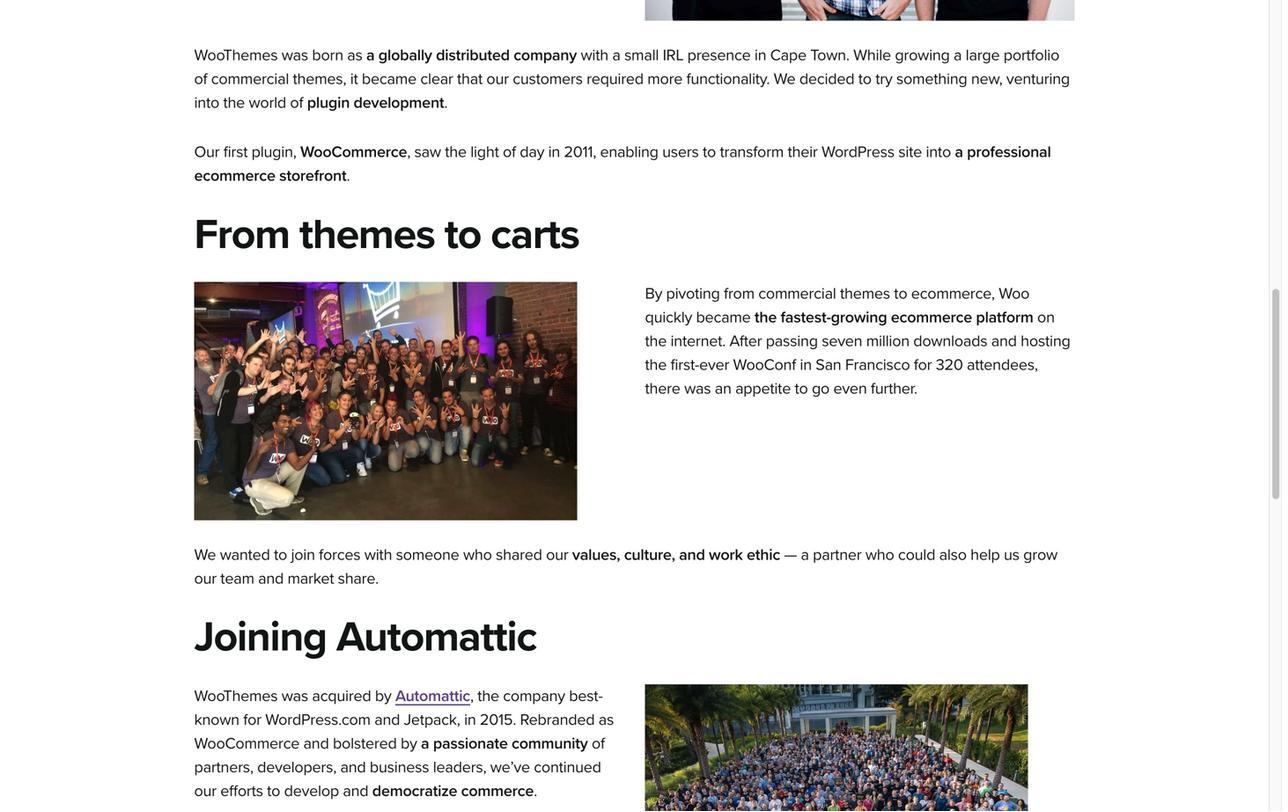 Task type: locate. For each thing, give the bounding box(es) containing it.
for left the 320
[[914, 356, 932, 375]]

0 vertical spatial commercial
[[211, 70, 289, 89]]

for inside , the company best- known for wordpress.com and jetpack, in 2015. rebranded as woocommerce and bolstered by
[[243, 711, 261, 730]]

who left could
[[866, 546, 894, 565]]

into right site
[[926, 143, 951, 162]]

company up rebranded
[[503, 687, 565, 706]]

of up continued
[[592, 735, 605, 754]]

themes up the fastest-growing ecommerce platform
[[840, 284, 890, 303]]

1 horizontal spatial ecommerce
[[891, 308, 972, 327]]

0 vertical spatial was
[[282, 46, 308, 65]]

our left team
[[194, 570, 217, 589]]

1 vertical spatial was
[[684, 379, 711, 398]]

woocommerce up storefront
[[300, 143, 407, 162]]

carts
[[491, 209, 579, 260]]

1 vertical spatial woothemes
[[194, 687, 278, 706]]

1 vertical spatial .
[[347, 167, 350, 186]]

0 horizontal spatial commercial
[[211, 70, 289, 89]]

themes inside by pivoting from commercial themes to ecommerce, woo quickly became
[[840, 284, 890, 303]]

in right day at the left of the page
[[548, 143, 560, 162]]

of inside of partners, developers, and business leaders, we've continued our efforts to develop and
[[592, 735, 605, 754]]

we left wanted on the bottom of the page
[[194, 546, 216, 565]]

ethic
[[747, 546, 780, 565]]

2 who from the left
[[866, 546, 894, 565]]

team
[[220, 570, 254, 589]]

,
[[407, 143, 411, 162], [470, 687, 474, 706]]

0 vertical spatial company
[[514, 46, 577, 65]]

enabling
[[600, 143, 659, 162]]

1 horizontal spatial woocommerce
[[300, 143, 407, 162]]

passionate
[[433, 735, 508, 754]]

1 vertical spatial ,
[[470, 687, 474, 706]]

woothemes was born as a globally distributed company
[[194, 46, 577, 65]]

more
[[648, 70, 683, 89]]

became
[[362, 70, 417, 89], [696, 308, 751, 327]]

1 vertical spatial commercial
[[758, 284, 836, 303]]

leaders,
[[433, 759, 486, 778]]

small
[[624, 46, 659, 65]]

1 vertical spatial became
[[696, 308, 751, 327]]

. up from themes to carts
[[347, 167, 350, 186]]

2 woothemes from the top
[[194, 687, 278, 706]]

0 vertical spatial .
[[444, 93, 448, 112]]

1 horizontal spatial became
[[696, 308, 751, 327]]

woothemes for woothemes was acquired by automattic
[[194, 687, 278, 706]]

to up the fastest-growing ecommerce platform
[[894, 284, 907, 303]]

1 vertical spatial growing
[[831, 308, 887, 327]]

our inside of partners, developers, and business leaders, we've continued our efforts to develop and
[[194, 783, 217, 801]]

a right —
[[801, 546, 809, 565]]

in inside , the company best- known for wordpress.com and jetpack, in 2015. rebranded as woocommerce and bolstered by
[[464, 711, 476, 730]]

in
[[755, 46, 767, 65], [548, 143, 560, 162], [800, 356, 812, 375], [464, 711, 476, 730]]

our
[[486, 70, 509, 89], [546, 546, 569, 565], [194, 570, 217, 589], [194, 783, 217, 801]]

shared
[[496, 546, 542, 565]]

. for democratize commerce .
[[534, 783, 537, 801]]

portfolio
[[1004, 46, 1060, 65]]

0 horizontal spatial ,
[[407, 143, 411, 162]]

0 horizontal spatial woocommerce
[[194, 735, 300, 754]]

company up customers
[[514, 46, 577, 65]]

even
[[834, 379, 867, 398]]

try
[[876, 70, 893, 89]]

for inside on the internet. after passing seven million downloads and hosting the first-ever wooconf in san francisco for 320 attendees, there was an appetite to go even further.
[[914, 356, 932, 375]]

0 horizontal spatial growing
[[831, 308, 887, 327]]

. down clear
[[444, 93, 448, 112]]

0 vertical spatial woocommerce
[[300, 143, 407, 162]]

0 vertical spatial ecommerce
[[194, 167, 275, 186]]

woothemes for woothemes was born as a globally distributed company
[[194, 46, 278, 65]]

0 vertical spatial we
[[774, 70, 796, 89]]

became inside by pivoting from commercial themes to ecommerce, woo quickly became
[[696, 308, 751, 327]]

with up required
[[581, 46, 608, 65]]

1 woothemes from the top
[[194, 46, 278, 65]]

1 horizontal spatial ,
[[470, 687, 474, 706]]

, left "saw"
[[407, 143, 411, 162]]

appetite
[[735, 379, 791, 398]]

2 vertical spatial .
[[534, 783, 537, 801]]

became down "woothemes was born as a globally distributed company" at the top left of page
[[362, 70, 417, 89]]

themes down storefront
[[299, 209, 435, 260]]

1 horizontal spatial growing
[[895, 46, 950, 65]]

joining automattic
[[194, 612, 537, 663]]

and inside on the internet. after passing seven million downloads and hosting the first-ever wooconf in san francisco for 320 attendees, there was an appetite to go even further.
[[991, 332, 1017, 351]]

our right that
[[486, 70, 509, 89]]

to left 'try'
[[858, 70, 872, 89]]

became down from
[[696, 308, 751, 327]]

market
[[288, 570, 334, 589]]

0 horizontal spatial with
[[364, 546, 392, 565]]

0 horizontal spatial ecommerce
[[194, 167, 275, 186]]

ecommerce down first at top left
[[194, 167, 275, 186]]

developers,
[[257, 759, 337, 778]]

was left an
[[684, 379, 711, 398]]

1 horizontal spatial themes
[[840, 284, 890, 303]]

was left born
[[282, 46, 308, 65]]

million
[[866, 332, 910, 351]]

and right team
[[258, 570, 284, 589]]

business
[[370, 759, 429, 778]]

1 vertical spatial ecommerce
[[891, 308, 972, 327]]

in inside on the internet. after passing seven million downloads and hosting the first-ever wooconf in san francisco for 320 attendees, there was an appetite to go even further.
[[800, 356, 812, 375]]

0 horizontal spatial as
[[347, 46, 363, 65]]

who inside — a partner who could also help us grow our team and market share.
[[866, 546, 894, 565]]

1 horizontal spatial commercial
[[758, 284, 836, 303]]

0 horizontal spatial became
[[362, 70, 417, 89]]

in up the passionate
[[464, 711, 476, 730]]

platform
[[976, 308, 1034, 327]]

of left day at the left of the page
[[503, 143, 516, 162]]

, the company best- known for wordpress.com and jetpack, in 2015. rebranded as woocommerce and bolstered by
[[194, 687, 614, 754]]

by up business
[[401, 735, 417, 754]]

commercial up fastest-
[[758, 284, 836, 303]]

1 vertical spatial company
[[503, 687, 565, 706]]

0 vertical spatial with
[[581, 46, 608, 65]]

the left world
[[223, 93, 245, 112]]

commercial inside by pivoting from commercial themes to ecommerce, woo quickly became
[[758, 284, 836, 303]]

our down partners,
[[194, 783, 217, 801]]

attendees,
[[967, 356, 1038, 375]]

a professional ecommerce storefront
[[194, 143, 1051, 186]]

woocommerce up partners,
[[194, 735, 300, 754]]

1 horizontal spatial into
[[926, 143, 951, 162]]

in left san
[[800, 356, 812, 375]]

democratize
[[372, 783, 457, 801]]

as down 'best-'
[[599, 711, 614, 730]]

1 horizontal spatial by
[[401, 735, 417, 754]]

0 vertical spatial for
[[914, 356, 932, 375]]

was
[[282, 46, 308, 65], [684, 379, 711, 398], [282, 687, 308, 706]]

and up bolstered
[[374, 711, 400, 730]]

the up the after
[[755, 308, 777, 327]]

1 horizontal spatial .
[[444, 93, 448, 112]]

0 horizontal spatial into
[[194, 93, 219, 112]]

a photograph of woothemes co-founders adii, magnus, and mark. image
[[645, 0, 1075, 21]]

company inside , the company best- known for wordpress.com and jetpack, in 2015. rebranded as woocommerce and bolstered by
[[503, 687, 565, 706]]

to inside of partners, developers, and business leaders, we've continued our efforts to develop and
[[267, 783, 280, 801]]

who left shared
[[463, 546, 492, 565]]

the inside , the company best- known for wordpress.com and jetpack, in 2015. rebranded as woocommerce and bolstered by
[[478, 687, 499, 706]]

into up our
[[194, 93, 219, 112]]

forces
[[319, 546, 361, 565]]

to right users
[[703, 143, 716, 162]]

go
[[812, 379, 830, 398]]

woothemes up world
[[194, 46, 278, 65]]

0 vertical spatial growing
[[895, 46, 950, 65]]

0 vertical spatial woothemes
[[194, 46, 278, 65]]

themes,
[[293, 70, 346, 89]]

2 horizontal spatial .
[[534, 783, 537, 801]]

it
[[350, 70, 358, 89]]

0 vertical spatial by
[[375, 687, 392, 706]]

the up 2015.
[[478, 687, 499, 706]]

automattic
[[336, 612, 537, 663], [395, 687, 470, 706]]

0 horizontal spatial themes
[[299, 209, 435, 260]]

0 vertical spatial into
[[194, 93, 219, 112]]

a left large
[[954, 46, 962, 65]]

1 vertical spatial by
[[401, 735, 417, 754]]

1 vertical spatial as
[[599, 711, 614, 730]]

partner
[[813, 546, 862, 565]]

automattic up automattic link
[[336, 612, 537, 663]]

1 horizontal spatial who
[[866, 546, 894, 565]]

with a small irl presence in cape town. while growing a large portfolio of commercial themes, it became clear that our customers required more functionality. we decided to try something new, venturing into the world of
[[194, 46, 1070, 112]]

and right develop
[[343, 783, 368, 801]]

town.
[[810, 46, 850, 65]]

ever
[[699, 356, 729, 375]]

. down continued
[[534, 783, 537, 801]]

as up it
[[347, 46, 363, 65]]

automattic up jetpack,
[[395, 687, 470, 706]]

who
[[463, 546, 492, 565], [866, 546, 894, 565]]

of up our
[[194, 70, 207, 89]]

for
[[914, 356, 932, 375], [243, 711, 261, 730]]

and
[[991, 332, 1017, 351], [679, 546, 705, 565], [258, 570, 284, 589], [374, 711, 400, 730], [303, 735, 329, 754], [340, 759, 366, 778], [343, 783, 368, 801]]

and inside — a partner who could also help us grow our team and market share.
[[258, 570, 284, 589]]

1 horizontal spatial as
[[599, 711, 614, 730]]

of
[[194, 70, 207, 89], [290, 93, 303, 112], [503, 143, 516, 162], [592, 735, 605, 754]]

decided
[[800, 70, 855, 89]]

a right site
[[955, 143, 963, 162]]

1 horizontal spatial we
[[774, 70, 796, 89]]

best-
[[569, 687, 603, 706]]

and down the platform
[[991, 332, 1017, 351]]

we down cape
[[774, 70, 796, 89]]

1 vertical spatial woocommerce
[[194, 735, 300, 754]]

woo
[[999, 284, 1030, 303]]

from themes to carts
[[194, 209, 579, 260]]

. for plugin development .
[[444, 93, 448, 112]]

0 horizontal spatial we
[[194, 546, 216, 565]]

we inside with a small irl presence in cape town. while growing a large portfolio of commercial themes, it became clear that our customers required more functionality. we decided to try something new, venturing into the world of
[[774, 70, 796, 89]]

2 vertical spatial was
[[282, 687, 308, 706]]

with inside with a small irl presence in cape town. while growing a large portfolio of commercial themes, it became clear that our customers required more functionality. we decided to try something new, venturing into the world of
[[581, 46, 608, 65]]

that
[[457, 70, 483, 89]]

1 horizontal spatial for
[[914, 356, 932, 375]]

growing up something
[[895, 46, 950, 65]]

1 vertical spatial for
[[243, 711, 261, 730]]

1 horizontal spatial with
[[581, 46, 608, 65]]

1 vertical spatial themes
[[840, 284, 890, 303]]

0 vertical spatial themes
[[299, 209, 435, 260]]

0 horizontal spatial for
[[243, 711, 261, 730]]

the up there
[[645, 356, 667, 375]]

—
[[784, 546, 797, 565]]

ecommerce up downloads
[[891, 308, 972, 327]]

from
[[194, 209, 290, 260]]

to left go
[[795, 379, 808, 398]]

while
[[853, 46, 891, 65]]

for right the known
[[243, 711, 261, 730]]

woothemes up the known
[[194, 687, 278, 706]]

to
[[858, 70, 872, 89], [703, 143, 716, 162], [445, 209, 481, 260], [894, 284, 907, 303], [795, 379, 808, 398], [274, 546, 287, 565], [267, 783, 280, 801]]

large
[[966, 46, 1000, 65]]

help
[[971, 546, 1000, 565]]

0 vertical spatial became
[[362, 70, 417, 89]]

was up wordpress.com
[[282, 687, 308, 706]]

presence
[[687, 46, 751, 65]]

, up the passionate
[[470, 687, 474, 706]]

with
[[581, 46, 608, 65], [364, 546, 392, 565]]

by right 'acquired'
[[375, 687, 392, 706]]

with up share.
[[364, 546, 392, 565]]

functionality.
[[687, 70, 770, 89]]

internet.
[[671, 332, 726, 351]]

to left join
[[274, 546, 287, 565]]

our inside with a small irl presence in cape town. while growing a large portfolio of commercial themes, it became clear that our customers required more functionality. we decided to try something new, venturing into the world of
[[486, 70, 509, 89]]

and down bolstered
[[340, 759, 366, 778]]

plugin
[[307, 93, 350, 112]]

1 vertical spatial with
[[364, 546, 392, 565]]

by pivoting from commercial themes to ecommerce, woo quickly became
[[645, 284, 1030, 327]]

to right efforts
[[267, 783, 280, 801]]

to left carts
[[445, 209, 481, 260]]

commercial up world
[[211, 70, 289, 89]]

growing up seven
[[831, 308, 887, 327]]

plugin development .
[[307, 93, 448, 112]]

our right shared
[[546, 546, 569, 565]]

0 horizontal spatial who
[[463, 546, 492, 565]]

woothemes was acquired by automattic
[[194, 687, 470, 706]]

was for a
[[282, 46, 308, 65]]

company
[[514, 46, 577, 65], [503, 687, 565, 706]]

a up required
[[612, 46, 620, 65]]

in left cape
[[755, 46, 767, 65]]



Task type: describe. For each thing, give the bounding box(es) containing it.
by inside , the company best- known for wordpress.com and jetpack, in 2015. rebranded as woocommerce and bolstered by
[[401, 735, 417, 754]]

commerce
[[461, 783, 534, 801]]

an
[[715, 379, 732, 398]]

jetpack,
[[404, 711, 460, 730]]

was inside on the internet. after passing seven million downloads and hosting the first-ever wooconf in san francisco for 320 attendees, there was an appetite to go even further.
[[684, 379, 711, 398]]

the right "saw"
[[445, 143, 467, 162]]

efforts
[[220, 783, 263, 801]]

a down jetpack,
[[421, 735, 429, 754]]

1 vertical spatial automattic
[[395, 687, 470, 706]]

there
[[645, 379, 680, 398]]

site
[[898, 143, 922, 162]]

passing
[[766, 332, 818, 351]]

the automattic team in orlando, september 2019. image
[[645, 685, 1028, 812]]

the inside with a small irl presence in cape town. while growing a large portfolio of commercial themes, it became clear that our customers required more functionality. we decided to try something new, venturing into the world of
[[223, 93, 245, 112]]

wooconf
[[733, 356, 796, 375]]

clear
[[420, 70, 453, 89]]

ecommerce,
[[911, 284, 995, 303]]

automattic link
[[395, 687, 470, 706]]

partners,
[[194, 759, 253, 778]]

continued
[[534, 759, 601, 778]]

and down wordpress.com
[[303, 735, 329, 754]]

1 who from the left
[[463, 546, 492, 565]]

to inside by pivoting from commercial themes to ecommerce, woo quickly became
[[894, 284, 907, 303]]

distributed
[[436, 46, 510, 65]]

plugin,
[[252, 143, 296, 162]]

customers
[[513, 70, 583, 89]]

1 vertical spatial into
[[926, 143, 951, 162]]

users
[[662, 143, 699, 162]]

professional
[[967, 143, 1051, 162]]

wordpress
[[822, 143, 895, 162]]

could
[[898, 546, 935, 565]]

commercial inside with a small irl presence in cape town. while growing a large portfolio of commercial themes, it became clear that our customers required more functionality. we decided to try something new, venturing into the world of
[[211, 70, 289, 89]]

their
[[788, 143, 818, 162]]

known
[[194, 711, 239, 730]]

was for automattic
[[282, 687, 308, 706]]

from
[[724, 284, 755, 303]]

2015.
[[480, 711, 516, 730]]

hosting
[[1021, 332, 1071, 351]]

the woo team at wooconf in san francisco, ca. image
[[194, 282, 577, 521]]

as inside , the company best- known for wordpress.com and jetpack, in 2015. rebranded as woocommerce and bolstered by
[[599, 711, 614, 730]]

someone
[[396, 546, 459, 565]]

transform
[[720, 143, 784, 162]]

downloads
[[914, 332, 988, 351]]

our first plugin, woocommerce , saw the light of day in 2011, enabling users to transform their wordpress site into
[[194, 143, 955, 162]]

join
[[291, 546, 315, 565]]

our inside — a partner who could also help us grow our team and market share.
[[194, 570, 217, 589]]

, inside , the company best- known for wordpress.com and jetpack, in 2015. rebranded as woocommerce and bolstered by
[[470, 687, 474, 706]]

ecommerce inside "a professional ecommerce storefront"
[[194, 167, 275, 186]]

grow
[[1024, 546, 1058, 565]]

growing inside with a small irl presence in cape town. while growing a large portfolio of commercial themes, it became clear that our customers required more functionality. we decided to try something new, venturing into the world of
[[895, 46, 950, 65]]

francisco
[[845, 356, 910, 375]]

storefront
[[279, 167, 347, 186]]

to inside on the internet. after passing seven million downloads and hosting the first-ever wooconf in san francisco for 320 attendees, there was an appetite to go even further.
[[795, 379, 808, 398]]

globally
[[379, 46, 432, 65]]

became inside with a small irl presence in cape town. while growing a large portfolio of commercial themes, it became clear that our customers required more functionality. we decided to try something new, venturing into the world of
[[362, 70, 417, 89]]

we've
[[490, 759, 530, 778]]

day
[[520, 143, 544, 162]]

bolstered
[[333, 735, 397, 754]]

0 vertical spatial as
[[347, 46, 363, 65]]

pivoting
[[666, 284, 720, 303]]

cape
[[770, 46, 807, 65]]

1 vertical spatial we
[[194, 546, 216, 565]]

0 horizontal spatial .
[[347, 167, 350, 186]]

0 vertical spatial automattic
[[336, 612, 537, 663]]

on
[[1037, 308, 1055, 327]]

in inside with a small irl presence in cape town. while growing a large portfolio of commercial themes, it became clear that our customers required more functionality. we decided to try something new, venturing into the world of
[[755, 46, 767, 65]]

quickly
[[645, 308, 692, 327]]

the fastest-growing ecommerce platform
[[755, 308, 1034, 327]]

irl
[[663, 46, 684, 65]]

fastest-
[[781, 308, 831, 327]]

wordpress.com
[[265, 711, 371, 730]]

2011,
[[564, 143, 596, 162]]

values,
[[572, 546, 620, 565]]

light
[[470, 143, 499, 162]]

the down quickly
[[645, 332, 667, 351]]

development
[[354, 93, 444, 112]]

0 horizontal spatial by
[[375, 687, 392, 706]]

work
[[709, 546, 743, 565]]

— a partner who could also help us grow our team and market share.
[[194, 546, 1058, 589]]

by
[[645, 284, 662, 303]]

joining
[[194, 612, 327, 663]]

and left the work
[[679, 546, 705, 565]]

0 vertical spatial ,
[[407, 143, 411, 162]]

wanted
[[220, 546, 270, 565]]

a inside "a professional ecommerce storefront"
[[955, 143, 963, 162]]

into inside with a small irl presence in cape town. while growing a large portfolio of commercial themes, it became clear that our customers required more functionality. we decided to try something new, venturing into the world of
[[194, 93, 219, 112]]

we wanted to join forces with someone who shared our values, culture, and work ethic
[[194, 546, 780, 565]]

a inside — a partner who could also help us grow our team and market share.
[[801, 546, 809, 565]]

320
[[936, 356, 963, 375]]

a left "globally"
[[366, 46, 375, 65]]

required
[[587, 70, 644, 89]]

democratize commerce .
[[372, 783, 537, 801]]

acquired
[[312, 687, 371, 706]]

something
[[896, 70, 967, 89]]

first-
[[671, 356, 699, 375]]

world
[[249, 93, 286, 112]]

rebranded
[[520, 711, 595, 730]]

venturing
[[1007, 70, 1070, 89]]

share.
[[338, 570, 379, 589]]

community
[[512, 735, 588, 754]]

to inside with a small irl presence in cape town. while growing a large portfolio of commercial themes, it became clear that our customers required more functionality. we decided to try something new, venturing into the world of
[[858, 70, 872, 89]]

further.
[[871, 379, 917, 398]]

seven
[[822, 332, 862, 351]]

saw
[[414, 143, 441, 162]]

first
[[223, 143, 248, 162]]

of right world
[[290, 93, 303, 112]]

develop
[[284, 783, 339, 801]]

woocommerce inside , the company best- known for wordpress.com and jetpack, in 2015. rebranded as woocommerce and bolstered by
[[194, 735, 300, 754]]



Task type: vqa. For each thing, say whether or not it's contained in the screenshot.
top "Woocommerce"
yes



